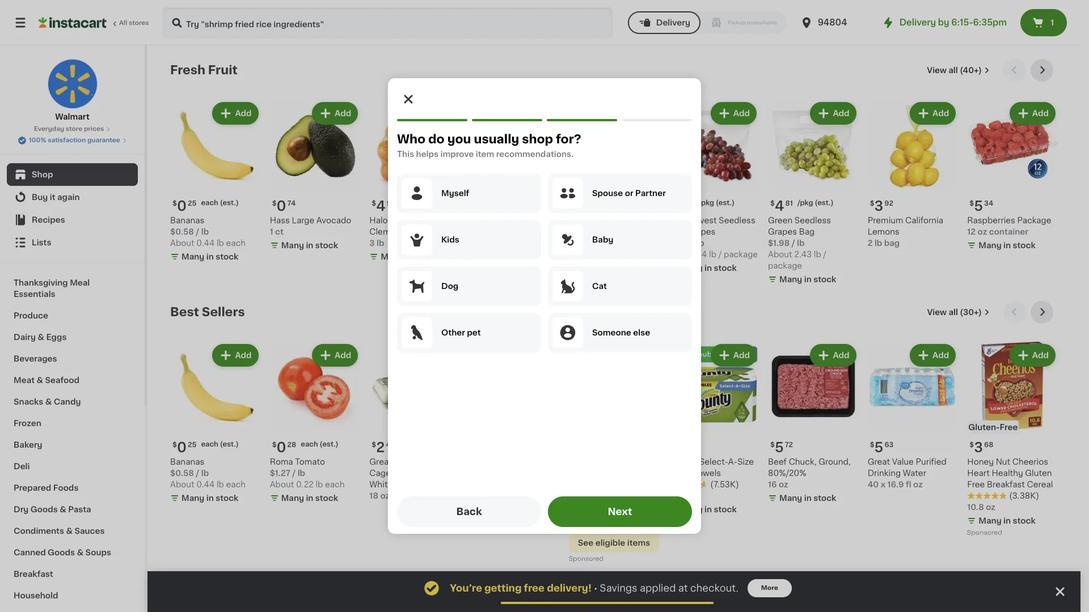 Task type: describe. For each thing, give the bounding box(es) containing it.
bananas $0.58 / lb about 0.44 lb each for 2
[[170, 459, 246, 489]]

each inside lime 42 1 each
[[574, 228, 594, 236]]

everyday
[[34, 126, 64, 132]]

/ inside roma tomato $1.27 / lb about 0.22 lb each
[[292, 470, 296, 478]]

$0.58 for 4
[[170, 228, 194, 236]]

bounty
[[668, 459, 697, 466]]

great for 5
[[868, 459, 890, 466]]

view for 3
[[927, 308, 947, 316]]

97
[[387, 200, 395, 207]]

household
[[14, 592, 58, 600]]

thanksgiving meal essentials
[[14, 279, 90, 298]]

/ right 2.43
[[823, 251, 827, 258]]

instacart logo image
[[39, 16, 107, 29]]

a-
[[728, 459, 738, 466]]

/pkg (est.) for 23
[[699, 199, 735, 206]]

/ down $ 0 25
[[196, 470, 199, 478]]

this
[[397, 150, 414, 158]]

$ 5 72
[[770, 442, 793, 455]]

many down 12 ct
[[680, 506, 703, 514]]

california for halos california clementines 3 lb
[[394, 217, 432, 224]]

0 for $ 0 25
[[177, 442, 187, 455]]

aa
[[444, 459, 454, 466]]

view all (30+) button
[[923, 301, 994, 324]]

seedless inside sun harvest seedless red grapes $2.18 / lb about 2.4 lb / package
[[719, 217, 755, 224]]

1.48
[[583, 506, 599, 514]]

many down lime 42 1 each
[[580, 241, 603, 249]]

service type group
[[628, 11, 786, 34]]

meat & seafood link
[[7, 370, 138, 391]]

$4.81 per package (estimated) element
[[768, 195, 859, 215]]

great for 2
[[369, 459, 392, 466]]

sponsored badge image for honey nut cheerios heart healthy gluten free breakfast cereal
[[967, 530, 1002, 537]]

3 for $ 3 92
[[874, 199, 883, 213]]

bag
[[799, 228, 815, 236]]

oz inside beef chuck, ground, 80%/20% 16 oz
[[779, 481, 788, 489]]

package inside green seedless grapes bag $1.98 / lb about 2.43 lb / package
[[768, 262, 802, 270]]

condiments & sauces
[[14, 528, 105, 536]]

each (est.) for $ 0 28
[[301, 442, 338, 448]]

halos
[[369, 217, 392, 224]]

42 inside $ 2 42
[[386, 442, 395, 449]]

someone
[[592, 329, 631, 337]]

green seedless grapes bag $1.98 / lb about 2.43 lb / package
[[768, 217, 831, 270]]

beef
[[768, 459, 787, 466]]

california for premium california lemons 2 lb bag
[[905, 217, 943, 224]]

buy it again link
[[7, 186, 138, 209]]

frozen link
[[7, 413, 138, 435]]

72
[[785, 442, 793, 449]]

applied
[[640, 584, 676, 593]]

80%/20%
[[768, 470, 806, 478]]

thanksgiving meal essentials link
[[7, 272, 138, 305]]

(30+)
[[960, 308, 982, 316]]

2 inside premium california lemons 2 lb bag
[[868, 239, 873, 247]]

dairy
[[14, 334, 36, 342]]

bananas for 2
[[170, 459, 204, 466]]

12 ct
[[668, 493, 687, 501]]

$ 0 74
[[272, 199, 296, 213]]

size
[[738, 459, 754, 466]]

cage
[[369, 470, 391, 478]]

4 for $ 4 81
[[775, 199, 784, 213]]

essentials
[[14, 290, 55, 298]]

dairy & eggs
[[14, 334, 67, 342]]

other
[[441, 329, 465, 337]]

23
[[685, 200, 694, 207]]

about down $ 0 25
[[170, 481, 194, 489]]

94804
[[818, 18, 847, 27]]

2 inside 2 strawberries
[[476, 199, 484, 213]]

everyday store prices link
[[34, 125, 111, 134]]

add your shopping preferences element
[[388, 78, 701, 534]]

100% satisfaction guarantee
[[29, 137, 120, 144]]

condiments
[[14, 528, 64, 536]]

package
[[1017, 217, 1051, 224]]

5 23
[[675, 199, 694, 213]]

dog
[[441, 283, 459, 290]]

1 inside hass large avocado 1 ct
[[270, 228, 273, 236]]

view all (30+)
[[927, 308, 982, 316]]

meal
[[70, 279, 90, 287]]

25 for $ 0 25
[[188, 442, 197, 449]]

1 inside lime 42 1 each
[[569, 228, 572, 236]]

/pkg (est.) for 4
[[798, 199, 834, 206]]

lb inside halos california clementines 3 lb
[[377, 239, 384, 247]]

$0.25 each (estimated) element for 4
[[170, 195, 261, 215]]

recipes
[[32, 216, 65, 224]]

(est.) for $ 0 25
[[220, 442, 239, 448]]

16.9
[[887, 481, 904, 489]]

28
[[287, 442, 296, 449]]

$0.25 each (estimated) element for 2
[[170, 437, 261, 457]]

free inside great value grade aa cage free large white eggs 18 oz
[[393, 470, 410, 478]]

/ right "$1.98" in the right top of the page
[[792, 239, 795, 247]]

sponsored badge image for many in stock
[[469, 508, 503, 514]]

walmart logo image
[[47, 59, 97, 109]]

oz right 10.8
[[986, 504, 996, 512]]

sun
[[668, 217, 684, 224]]

& for snacks
[[45, 398, 52, 406]]

/ right 2.4
[[719, 251, 722, 258]]

/pkg for 23
[[699, 199, 714, 206]]

68
[[984, 442, 994, 449]]

or
[[625, 189, 633, 197]]

you're
[[450, 584, 482, 593]]

all for 3
[[949, 308, 958, 316]]

bounty select-a-size paper towels
[[668, 459, 754, 478]]

(105)
[[611, 495, 631, 503]]

frozen
[[14, 420, 41, 428]]

sun harvest seedless red grapes $2.18 / lb about 2.4 lb / package
[[668, 217, 758, 258]]

about inside green seedless grapes bag $1.98 / lb about 2.43 lb / package
[[768, 251, 792, 258]]

42 inside lime 42 1 each
[[590, 217, 600, 224]]

25 for $ 0 25 each (est.)
[[188, 200, 197, 207]]

by
[[938, 18, 949, 27]]

$ for $ 2 42
[[372, 442, 376, 449]]

(est.) for $ 4 81
[[815, 199, 834, 206]]

in inside button
[[505, 495, 513, 503]]

getting
[[484, 584, 522, 593]]

0 horizontal spatial eggs
[[46, 334, 67, 342]]

& for meat
[[37, 377, 43, 385]]

roma
[[270, 459, 293, 466]]

0 for $ 0 33
[[576, 199, 585, 213]]

2 vertical spatial 2
[[376, 442, 385, 455]]

you
[[447, 133, 471, 145]]

canned goods & soups
[[14, 549, 111, 557]]

4 for $ 4 97
[[376, 199, 386, 213]]

bananas $0.58 / lb about 0.44 lb each for 4
[[170, 217, 246, 247]]

someone else
[[592, 329, 650, 337]]

each (est.) for $ 0 25
[[201, 442, 239, 448]]

main content containing 0
[[147, 45, 1081, 613]]

package inside sun harvest seedless red grapes $2.18 / lb about 2.4 lb / package
[[724, 251, 758, 258]]

spouse or partner
[[592, 189, 666, 197]]

it
[[50, 193, 55, 201]]

0 for $ 0 25 each (est.)
[[177, 199, 187, 213]]

guarantee
[[87, 137, 120, 144]]

bag
[[884, 239, 900, 247]]

/pkg for 4
[[798, 199, 813, 206]]

$1.27
[[270, 470, 290, 478]]

$ for $ 5 63
[[870, 442, 874, 449]]

grapes inside sun harvest seedless red grapes $2.18 / lb about 2.4 lb / package
[[687, 228, 716, 236]]

see eligible items
[[578, 540, 650, 548]]

stock inside button
[[515, 495, 537, 503]]

item
[[476, 150, 494, 158]]

10.8 oz
[[967, 504, 996, 512]]

$ for $ 5 72
[[770, 442, 775, 449]]

5 for $ 5 34
[[974, 199, 983, 213]]

92
[[885, 200, 894, 207]]

delivery for delivery by 6:15-6:35pm
[[900, 18, 936, 27]]

(est.) inside $5.23 per package (estimated) 'element'
[[716, 199, 735, 206]]

& for condiments
[[66, 528, 73, 536]]

/ down '$ 0 25 each (est.)'
[[196, 228, 199, 236]]

snacks
[[14, 398, 43, 406]]

walmart
[[55, 113, 90, 121]]

else
[[633, 329, 650, 337]]

$ for $ 0 25
[[172, 442, 177, 449]]

do
[[428, 133, 445, 145]]

(est.) inside '$ 0 25 each (est.)'
[[220, 199, 239, 206]]

many down 10.8 oz on the bottom of the page
[[979, 518, 1002, 525]]

many down $ 0 25
[[182, 495, 204, 503]]

$0.28 each (estimated) element
[[270, 437, 360, 457]]

produce
[[14, 312, 48, 320]]

oz inside great value purified drinking water 40 x 16.9 fl oz
[[913, 481, 923, 489]]

all for 5
[[949, 66, 958, 74]]

8 x 1.48 oz
[[569, 506, 611, 514]]

bakery
[[14, 441, 42, 449]]

all stores link
[[39, 7, 150, 39]]



Task type: vqa. For each thing, say whether or not it's contained in the screenshot.
Household Link on the bottom left
yes



Task type: locate. For each thing, give the bounding box(es) containing it.
0 vertical spatial item carousel region
[[170, 59, 1058, 292]]

snacks & candy
[[14, 398, 81, 406]]

kids
[[441, 236, 459, 244]]

1 vertical spatial 12
[[668, 493, 677, 501]]

3 left the 68
[[974, 442, 983, 455]]

prepared foods
[[14, 484, 79, 492]]

1 horizontal spatial delivery
[[900, 18, 936, 27]]

74
[[287, 200, 296, 207]]

value up water
[[892, 459, 914, 466]]

0 vertical spatial eggs
[[46, 334, 67, 342]]

clementines
[[369, 228, 420, 236]]

& left candy
[[45, 398, 52, 406]]

2 value from the left
[[892, 459, 914, 466]]

0.44 down '$ 0 25 each (est.)'
[[196, 239, 215, 247]]

5 left 72
[[775, 442, 784, 455]]

free down heart on the right of page
[[967, 481, 985, 489]]

x inside great value purified drinking water 40 x 16.9 fl oz
[[881, 481, 886, 489]]

you're getting free delivery!
[[450, 584, 592, 593]]

0.44 down $ 0 25
[[196, 481, 215, 489]]

great inside great value purified drinking water 40 x 16.9 fl oz
[[868, 459, 890, 466]]

each inside '$ 0 25 each (est.)'
[[201, 199, 218, 206]]

$ inside $ 4 81
[[770, 200, 775, 207]]

1 vertical spatial $0.58
[[170, 470, 194, 478]]

honey
[[967, 459, 994, 466]]

2 great from the left
[[868, 459, 890, 466]]

2 horizontal spatial sponsored badge image
[[967, 530, 1002, 537]]

goods inside dry goods & pasta link
[[30, 506, 58, 514]]

None search field
[[162, 7, 613, 39]]

about down $2.18
[[668, 251, 693, 258]]

more
[[761, 585, 778, 592]]

1 vertical spatial breakfast
[[14, 571, 53, 579]]

1 vertical spatial bananas
[[170, 459, 204, 466]]

many down 0.22
[[281, 495, 304, 503]]

1 horizontal spatial grapes
[[768, 228, 797, 236]]

oz inside great value grade aa cage free large white eggs 18 oz
[[380, 493, 390, 501]]

0 vertical spatial view
[[927, 66, 947, 74]]

6:35pm
[[973, 18, 1007, 27]]

2 $0.58 from the top
[[170, 470, 194, 478]]

2 bananas $0.58 / lb about 0.44 lb each from the top
[[170, 459, 246, 489]]

honey nut cheerios heart healthy gluten free breakfast cereal
[[967, 459, 1053, 489]]

0 vertical spatial 3
[[874, 199, 883, 213]]

$ inside $ 3 68
[[970, 442, 974, 449]]

2 view from the top
[[927, 308, 947, 316]]

$ for $ 0 33
[[571, 200, 576, 207]]

2 california from the left
[[905, 217, 943, 224]]

1 each (est.) from the left
[[201, 442, 239, 448]]

5 for $ 5 72
[[775, 442, 784, 455]]

1 vertical spatial ct
[[679, 493, 687, 501]]

1 great from the left
[[369, 459, 392, 466]]

0.22
[[296, 481, 314, 489]]

back button
[[397, 497, 541, 528]]

2 horizontal spatial 2
[[868, 239, 873, 247]]

16
[[768, 481, 777, 489]]

1 horizontal spatial 1
[[569, 228, 572, 236]]

3 left the 92
[[874, 199, 883, 213]]

all
[[119, 20, 127, 26]]

goods down 'condiments & sauces'
[[48, 549, 75, 557]]

& left 'soups'
[[77, 549, 84, 557]]

0 horizontal spatial 2
[[376, 442, 385, 455]]

value for 2
[[394, 459, 416, 466]]

goods inside canned goods & soups link
[[48, 549, 75, 557]]

1 horizontal spatial x
[[881, 481, 886, 489]]

many down clementines
[[381, 253, 404, 261]]

view for 5
[[927, 66, 947, 74]]

$ inside '$ 0 25 each (est.)'
[[172, 200, 177, 207]]

1 vertical spatial 25
[[188, 442, 197, 449]]

(est.) right "81"
[[815, 199, 834, 206]]

deli
[[14, 463, 30, 471]]

2 each (est.) from the left
[[301, 442, 338, 448]]

0 horizontal spatial 12
[[668, 493, 677, 501]]

buy
[[32, 193, 48, 201]]

bananas down '$ 0 25 each (est.)'
[[170, 217, 204, 224]]

& right dairy
[[38, 334, 44, 342]]

delivery!
[[547, 584, 592, 593]]

0 vertical spatial sponsored badge image
[[469, 508, 503, 514]]

/pkg (est.) inside $5.23 per package (estimated) 'element'
[[699, 199, 735, 206]]

california up clementines
[[394, 217, 432, 224]]

cheerios
[[1012, 459, 1048, 466]]

prices
[[84, 126, 104, 132]]

large inside hass large avocado 1 ct
[[292, 217, 314, 224]]

$ inside $ 5 72
[[770, 442, 775, 449]]

2 grapes from the left
[[687, 228, 716, 236]]

0 horizontal spatial 3
[[369, 239, 375, 247]]

grade
[[418, 459, 442, 466]]

1 25 from the top
[[188, 200, 197, 207]]

(est.) inside $0.28 each (estimated) element
[[320, 442, 338, 448]]

2 down lemons
[[868, 239, 873, 247]]

towels
[[694, 470, 721, 478]]

0 vertical spatial $0.58
[[170, 228, 194, 236]]

$ for $ 0 74
[[272, 200, 277, 207]]

many down 1.48
[[580, 520, 603, 528]]

1 vertical spatial goods
[[48, 549, 75, 557]]

container
[[989, 228, 1028, 236]]

5 inside $5.23 per package (estimated) 'element'
[[675, 199, 684, 213]]

(est.) left the $ 0 74
[[220, 199, 239, 206]]

0 horizontal spatial large
[[292, 217, 314, 224]]

/pkg (est.) right "81"
[[798, 199, 834, 206]]

oz right 18
[[380, 493, 390, 501]]

(est.) inside $4.81 per package (estimated) element
[[815, 199, 834, 206]]

& for dairy
[[38, 334, 44, 342]]

$ inside $ 4 97
[[372, 200, 376, 207]]

ct down hass
[[275, 228, 284, 236]]

$
[[172, 200, 177, 207], [770, 200, 775, 207], [272, 200, 277, 207], [372, 200, 376, 207], [571, 200, 576, 207], [870, 200, 874, 207], [970, 200, 974, 207], [172, 442, 177, 449], [770, 442, 775, 449], [272, 442, 277, 449], [372, 442, 376, 449], [870, 442, 874, 449], [970, 442, 974, 449]]

view inside popup button
[[927, 308, 947, 316]]

63
[[885, 442, 894, 449]]

oz right fl
[[913, 481, 923, 489]]

0 horizontal spatial grapes
[[687, 228, 716, 236]]

0 vertical spatial free
[[1000, 424, 1018, 432]]

1 horizontal spatial sponsored badge image
[[569, 556, 603, 563]]

goods for dry
[[30, 506, 58, 514]]

1 vertical spatial free
[[393, 470, 410, 478]]

1 horizontal spatial breakfast
[[987, 481, 1025, 489]]

$ 4 81
[[770, 199, 793, 213]]

12 inside raspberries package 12 oz container
[[967, 228, 976, 236]]

$ inside '$ 5 34'
[[970, 200, 974, 207]]

many down 2.4
[[680, 264, 703, 272]]

0 horizontal spatial /pkg (est.)
[[699, 199, 735, 206]]

2 vertical spatial sponsored badge image
[[569, 556, 603, 563]]

many down 2.43
[[779, 276, 802, 283]]

1 vertical spatial 3
[[369, 239, 375, 247]]

about inside roma tomato $1.27 / lb about 0.22 lb each
[[270, 481, 294, 489]]

0 vertical spatial 25
[[188, 200, 197, 207]]

goods
[[30, 506, 58, 514], [48, 549, 75, 557]]

california
[[394, 217, 432, 224], [905, 217, 943, 224]]

1 horizontal spatial 42
[[590, 217, 600, 224]]

1 vertical spatial large
[[412, 470, 435, 478]]

1 vertical spatial bananas $0.58 / lb about 0.44 lb each
[[170, 459, 246, 489]]

0.44 for 2
[[196, 481, 215, 489]]

grapes down green
[[768, 228, 797, 236]]

1 bananas $0.58 / lb about 0.44 lb each from the top
[[170, 217, 246, 247]]

3 inside halos california clementines 3 lb
[[369, 239, 375, 247]]

avocado
[[316, 217, 351, 224]]

0 vertical spatial package
[[724, 251, 758, 258]]

1 vertical spatial eggs
[[395, 481, 415, 489]]

oz down raspberries
[[978, 228, 987, 236]]

2 up cage
[[376, 442, 385, 455]]

5 left 34
[[974, 199, 983, 213]]

seedless inside green seedless grapes bag $1.98 / lb about 2.43 lb / package
[[795, 217, 831, 224]]

2 4 from the left
[[376, 199, 386, 213]]

3 down halos
[[369, 239, 375, 247]]

2 bananas from the top
[[170, 459, 204, 466]]

oz right 16
[[779, 481, 788, 489]]

raspberries
[[967, 217, 1015, 224]]

many down hass large avocado 1 ct
[[281, 241, 304, 249]]

deli link
[[7, 456, 138, 478]]

each (est.) right $ 0 25
[[201, 442, 239, 448]]

view left (40+)
[[927, 66, 947, 74]]

breakfast link
[[7, 564, 138, 585]]

many in stock inside button
[[480, 495, 537, 503]]

4
[[775, 199, 784, 213], [376, 199, 386, 213]]

0 horizontal spatial each (est.)
[[201, 442, 239, 448]]

seedless down $5.23 per package (estimated) 'element'
[[719, 217, 755, 224]]

2 $0.25 each (estimated) element from the top
[[170, 437, 261, 457]]

0 horizontal spatial package
[[724, 251, 758, 258]]

thanksgiving
[[14, 279, 68, 287]]

about
[[170, 239, 194, 247], [768, 251, 792, 258], [668, 251, 693, 258], [170, 481, 194, 489], [270, 481, 294, 489]]

$ for $ 5 34
[[970, 200, 974, 207]]

1 horizontal spatial /pkg (est.)
[[798, 199, 834, 206]]

5 for $ 5 63
[[874, 442, 883, 455]]

goods for canned
[[48, 549, 75, 557]]

free inside honey nut cheerios heart healthy gluten free breakfast cereal
[[967, 481, 985, 489]]

0 vertical spatial large
[[292, 217, 314, 224]]

0 vertical spatial 42
[[590, 217, 600, 224]]

oz right 1.48
[[601, 506, 611, 514]]

2 all from the top
[[949, 308, 958, 316]]

1 /pkg from the left
[[798, 199, 813, 206]]

0 horizontal spatial 1
[[270, 228, 273, 236]]

1 horizontal spatial free
[[967, 481, 985, 489]]

great value purified drinking water 40 x 16.9 fl oz
[[868, 459, 947, 489]]

bananas $0.58 / lb about 0.44 lb each down $ 0 25
[[170, 459, 246, 489]]

1 4 from the left
[[775, 199, 784, 213]]

many down container
[[979, 241, 1002, 249]]

3 for $ 3 68
[[974, 442, 983, 455]]

$ inside $ 0 33
[[571, 200, 576, 207]]

2 /pkg from the left
[[699, 199, 714, 206]]

2.4
[[695, 251, 707, 258]]

2 25 from the top
[[188, 442, 197, 449]]

1 horizontal spatial large
[[412, 470, 435, 478]]

gluten-
[[969, 424, 1000, 432]]

recommendations.
[[496, 150, 574, 158]]

many inside many in stock button
[[480, 495, 503, 503]]

pet
[[467, 329, 481, 337]]

sponsored badge image
[[469, 508, 503, 514], [967, 530, 1002, 537], [569, 556, 603, 563]]

great inside great value grade aa cage free large white eggs 18 oz
[[369, 459, 392, 466]]

1 vertical spatial 0.44
[[196, 481, 215, 489]]

0 horizontal spatial /pkg
[[699, 199, 714, 206]]

0.44 for 4
[[196, 239, 215, 247]]

more button
[[748, 580, 792, 598]]

0 horizontal spatial 4
[[376, 199, 386, 213]]

free right cage
[[393, 470, 410, 478]]

many up the back
[[480, 495, 503, 503]]

42 right lime
[[590, 217, 600, 224]]

/pkg (est.)
[[798, 199, 834, 206], [699, 199, 735, 206]]

0 vertical spatial breakfast
[[987, 481, 1025, 489]]

0 for $ 0 28
[[277, 442, 286, 455]]

0 vertical spatial goods
[[30, 506, 58, 514]]

savings
[[600, 584, 637, 593]]

& right meat
[[37, 377, 43, 385]]

1 horizontal spatial /pkg
[[798, 199, 813, 206]]

0 vertical spatial all
[[949, 66, 958, 74]]

all left (40+)
[[949, 66, 958, 74]]

halos california clementines 3 lb
[[369, 217, 432, 247]]

0 horizontal spatial ct
[[275, 228, 284, 236]]

great up drinking
[[868, 459, 890, 466]]

/pkg inside $4.81 per package (estimated) element
[[798, 199, 813, 206]]

0 vertical spatial ct
[[275, 228, 284, 236]]

california inside halos california clementines 3 lb
[[394, 217, 432, 224]]

all left (30+)
[[949, 308, 958, 316]]

california right premium
[[905, 217, 943, 224]]

$ inside $ 0 25
[[172, 442, 177, 449]]

canned
[[14, 549, 46, 557]]

package down 2.43
[[768, 262, 802, 270]]

1 horizontal spatial 2
[[476, 199, 484, 213]]

1 vertical spatial x
[[576, 506, 581, 514]]

0 horizontal spatial sponsored badge image
[[469, 508, 503, 514]]

each (est.) inside $0.28 each (estimated) element
[[301, 442, 338, 448]]

breakfast down healthy
[[987, 481, 1025, 489]]

1 horizontal spatial package
[[768, 262, 802, 270]]

roma tomato $1.27 / lb about 0.22 lb each
[[270, 459, 345, 489]]

snacks & candy link
[[7, 391, 138, 413]]

1 all from the top
[[949, 66, 958, 74]]

1 california from the left
[[394, 217, 432, 224]]

(est.) for $ 0 28
[[320, 442, 338, 448]]

1 inside button
[[1051, 19, 1054, 27]]

many down '$ 0 25 each (est.)'
[[182, 253, 204, 261]]

$0.58
[[170, 228, 194, 236], [170, 470, 194, 478]]

fl
[[906, 481, 911, 489]]

/pkg (est.) inside $4.81 per package (estimated) element
[[798, 199, 834, 206]]

0 horizontal spatial delivery
[[656, 19, 690, 27]]

1 /pkg (est.) from the left
[[798, 199, 834, 206]]

1 seedless from the left
[[795, 217, 831, 224]]

product group
[[170, 100, 261, 265], [270, 100, 360, 253], [369, 100, 460, 265], [469, 100, 560, 237], [569, 100, 659, 253], [668, 100, 759, 276], [768, 100, 859, 287], [868, 100, 958, 249], [967, 100, 1058, 253], [170, 342, 261, 507], [270, 342, 360, 507], [369, 342, 460, 502], [469, 342, 560, 517], [569, 342, 659, 566], [668, 342, 759, 518], [768, 342, 859, 507], [868, 342, 958, 491], [967, 342, 1058, 540]]

(est.) right $ 0 25
[[220, 442, 239, 448]]

about down "$1.98" in the right top of the page
[[768, 251, 792, 258]]

item carousel region
[[170, 59, 1058, 292], [170, 301, 1058, 570]]

1 vertical spatial package
[[768, 262, 802, 270]]

value
[[394, 459, 416, 466], [892, 459, 914, 466]]

delivery for delivery
[[656, 19, 690, 27]]

12 down paper
[[668, 493, 677, 501]]

delivery button
[[628, 11, 701, 34]]

12 down raspberries
[[967, 228, 976, 236]]

0 vertical spatial $0.25 each (estimated) element
[[170, 195, 261, 215]]

2 vertical spatial 3
[[974, 442, 983, 455]]

2 horizontal spatial 3
[[974, 442, 983, 455]]

delivery inside button
[[656, 19, 690, 27]]

2 vertical spatial free
[[967, 481, 985, 489]]

1 bananas from the top
[[170, 217, 204, 224]]

1 vertical spatial view
[[927, 308, 947, 316]]

value inside great value purified drinking water 40 x 16.9 fl oz
[[892, 459, 914, 466]]

about inside sun harvest seedless red grapes $2.18 / lb about 2.4 lb / package
[[668, 251, 693, 258]]

4 left 97
[[376, 199, 386, 213]]

1 value from the left
[[394, 459, 416, 466]]

package right 2.4
[[724, 251, 758, 258]]

1 horizontal spatial 12
[[967, 228, 976, 236]]

oz inside raspberries package 12 oz container
[[978, 228, 987, 236]]

value for 5
[[892, 459, 914, 466]]

x right "8"
[[576, 506, 581, 514]]

seedless
[[795, 217, 831, 224], [719, 217, 755, 224]]

1 horizontal spatial 3
[[874, 199, 883, 213]]

2 horizontal spatial 1
[[1051, 19, 1054, 27]]

$0.58 down $ 0 25
[[170, 470, 194, 478]]

household link
[[7, 585, 138, 607]]

delivery
[[900, 18, 936, 27], [656, 19, 690, 27]]

0 horizontal spatial great
[[369, 459, 392, 466]]

x right 40 at right
[[881, 481, 886, 489]]

1 horizontal spatial eggs
[[395, 481, 415, 489]]

next
[[608, 508, 632, 517]]

eggs right white
[[395, 481, 415, 489]]

shop
[[32, 171, 53, 179]]

5 left '63'
[[874, 442, 883, 455]]

/pkg right "81"
[[798, 199, 813, 206]]

main content
[[147, 45, 1081, 613]]

eggs inside great value grade aa cage free large white eggs 18 oz
[[395, 481, 415, 489]]

bananas for 4
[[170, 217, 204, 224]]

ct down paper
[[679, 493, 687, 501]]

2 seedless from the left
[[719, 217, 755, 224]]

0 horizontal spatial 42
[[386, 442, 395, 449]]

$ for $ 4 97
[[372, 200, 376, 207]]

$ for $ 3 92
[[870, 200, 874, 207]]

/ up 2.4
[[691, 239, 695, 247]]

0 horizontal spatial free
[[393, 470, 410, 478]]

$ inside $ 5 63
[[870, 442, 874, 449]]

$ 0 25 each (est.)
[[172, 199, 239, 213]]

raspberries package 12 oz container
[[967, 217, 1051, 236]]

1 horizontal spatial value
[[892, 459, 914, 466]]

0 horizontal spatial breakfast
[[14, 571, 53, 579]]

value left grade
[[394, 459, 416, 466]]

1 vertical spatial sponsored badge image
[[967, 530, 1002, 537]]

best sellers
[[170, 306, 245, 318]]

(est.) up harvest
[[716, 199, 735, 206]]

$ inside $ 3 92
[[870, 200, 874, 207]]

2 horizontal spatial free
[[1000, 424, 1018, 432]]

1 grapes from the left
[[768, 228, 797, 236]]

1 vertical spatial $0.25 each (estimated) element
[[170, 437, 261, 457]]

ct inside hass large avocado 1 ct
[[275, 228, 284, 236]]

grapes down harvest
[[687, 228, 716, 236]]

100%
[[29, 137, 46, 144]]

0 vertical spatial 0.44
[[196, 239, 215, 247]]

bananas $0.58 / lb about 0.44 lb each
[[170, 217, 246, 247], [170, 459, 246, 489]]

treatment tracker modal dialog
[[147, 572, 1081, 613]]

0 vertical spatial 2
[[476, 199, 484, 213]]

meat & seafood
[[14, 377, 79, 385]]

about down $1.27
[[270, 481, 294, 489]]

great up cage
[[369, 459, 392, 466]]

lb inside premium california lemons 2 lb bag
[[875, 239, 882, 247]]

0 horizontal spatial california
[[394, 217, 432, 224]]

1 horizontal spatial seedless
[[795, 217, 831, 224]]

value inside great value grade aa cage free large white eggs 18 oz
[[394, 459, 416, 466]]

$0.58 down '$ 0 25 each (est.)'
[[170, 228, 194, 236]]

each (est.) up tomato
[[301, 442, 338, 448]]

cat
[[592, 283, 607, 290]]

all inside "popup button"
[[949, 66, 958, 74]]

0 vertical spatial bananas
[[170, 217, 204, 224]]

$0.25 each (estimated) element
[[170, 195, 261, 215], [170, 437, 261, 457]]

1 vertical spatial item carousel region
[[170, 301, 1058, 570]]

$5.23 per package (estimated) element
[[668, 195, 759, 215]]

view left (30+)
[[927, 308, 947, 316]]

large inside great value grade aa cage free large white eggs 18 oz
[[412, 470, 435, 478]]

$ for $ 0 25 each (est.)
[[172, 200, 177, 207]]

• savings applied at checkout.
[[594, 584, 739, 593]]

2 item carousel region from the top
[[170, 301, 1058, 570]]

california inside premium california lemons 2 lb bag
[[905, 217, 943, 224]]

1 horizontal spatial great
[[868, 459, 890, 466]]

12
[[967, 228, 976, 236], [668, 493, 677, 501]]

1 horizontal spatial california
[[905, 217, 943, 224]]

free up nut
[[1000, 424, 1018, 432]]

bananas down $ 0 25
[[170, 459, 204, 466]]

0 for $ 0 74
[[277, 199, 286, 213]]

ct
[[275, 228, 284, 236], [679, 493, 687, 501]]

beef chuck, ground, 80%/20% 16 oz
[[768, 459, 851, 489]]

large down 74
[[292, 217, 314, 224]]

again
[[57, 193, 80, 201]]

/pkg inside $5.23 per package (estimated) 'element'
[[699, 199, 714, 206]]

1 item carousel region from the top
[[170, 59, 1058, 292]]

2 up strawberries at the top of the page
[[476, 199, 484, 213]]

0 horizontal spatial value
[[394, 459, 416, 466]]

all inside popup button
[[949, 308, 958, 316]]

0 vertical spatial x
[[881, 481, 886, 489]]

/pkg right 23
[[699, 199, 714, 206]]

•
[[594, 584, 598, 593]]

1 horizontal spatial 4
[[775, 199, 784, 213]]

1 vertical spatial 42
[[386, 442, 395, 449]]

0 horizontal spatial seedless
[[719, 217, 755, 224]]

2 /pkg (est.) from the left
[[699, 199, 735, 206]]

100% satisfaction guarantee button
[[18, 134, 127, 145]]

$ inside $ 0 28
[[272, 442, 277, 449]]

meat
[[14, 377, 35, 385]]

$ inside the $ 0 74
[[272, 200, 277, 207]]

1 view from the top
[[927, 66, 947, 74]]

everyday store prices
[[34, 126, 104, 132]]

breakfast inside honey nut cheerios heart healthy gluten free breakfast cereal
[[987, 481, 1025, 489]]

fruit
[[208, 64, 238, 76]]

eggs up the beverages link
[[46, 334, 67, 342]]

25
[[188, 200, 197, 207], [188, 442, 197, 449]]

2 0.44 from the top
[[196, 481, 215, 489]]

1 $0.25 each (estimated) element from the top
[[170, 195, 261, 215]]

1 vertical spatial all
[[949, 308, 958, 316]]

$ for $ 0 28
[[272, 442, 277, 449]]

0 vertical spatial bananas $0.58 / lb about 0.44 lb each
[[170, 217, 246, 247]]

25 inside '$ 0 25 each (est.)'
[[188, 200, 197, 207]]

0 vertical spatial 12
[[967, 228, 976, 236]]

42 up cage
[[386, 442, 395, 449]]

94804 button
[[800, 7, 868, 39]]

goods down prepared foods
[[30, 506, 58, 514]]

about down '$ 0 25 each (est.)'
[[170, 239, 194, 247]]

$ 4 97
[[372, 199, 395, 213]]

view all (40+)
[[927, 66, 982, 74]]

& left sauces
[[66, 528, 73, 536]]

25 inside $ 0 25
[[188, 442, 197, 449]]

large down grade
[[412, 470, 435, 478]]

1 $0.58 from the top
[[170, 228, 194, 236]]

grapes inside green seedless grapes bag $1.98 / lb about 2.43 lb / package
[[768, 228, 797, 236]]

usually
[[474, 133, 519, 145]]

who
[[397, 133, 426, 145]]

many down the 80%/20% on the bottom of the page
[[779, 495, 802, 503]]

1 horizontal spatial ct
[[679, 493, 687, 501]]

4 left "81"
[[775, 199, 784, 213]]

1 vertical spatial 2
[[868, 239, 873, 247]]

lb
[[201, 228, 209, 236], [217, 239, 224, 247], [797, 239, 805, 247], [377, 239, 384, 247], [697, 239, 704, 247], [875, 239, 882, 247], [814, 251, 821, 258], [709, 251, 717, 258], [201, 470, 209, 478], [298, 470, 305, 478], [217, 481, 224, 489], [316, 481, 323, 489]]

1 horizontal spatial each (est.)
[[301, 442, 338, 448]]

2
[[476, 199, 484, 213], [868, 239, 873, 247], [376, 442, 385, 455]]

recipes link
[[7, 209, 138, 231]]

add button
[[214, 103, 257, 124], [313, 103, 357, 124], [512, 103, 556, 124], [712, 103, 756, 124], [811, 103, 855, 124], [911, 103, 955, 124], [1011, 103, 1055, 124], [214, 345, 257, 366], [313, 345, 357, 366], [413, 345, 457, 366], [512, 345, 556, 366], [612, 345, 656, 366], [712, 345, 756, 366], [811, 345, 855, 366], [911, 345, 955, 366], [1011, 345, 1055, 366]]

breakfast up household
[[14, 571, 53, 579]]

(est.) up tomato
[[320, 442, 338, 448]]

items
[[627, 540, 650, 548]]

$ for $ 3 68
[[970, 442, 974, 449]]

$0.58 for 2
[[170, 470, 194, 478]]

81
[[785, 200, 793, 207]]

5 left 23
[[675, 199, 684, 213]]

/
[[196, 228, 199, 236], [792, 239, 795, 247], [691, 239, 695, 247], [823, 251, 827, 258], [719, 251, 722, 258], [196, 470, 199, 478], [292, 470, 296, 478]]

$ for $ 4 81
[[770, 200, 775, 207]]

2.43
[[794, 251, 812, 258]]

each inside roma tomato $1.27 / lb about 0.22 lb each
[[325, 481, 345, 489]]

store
[[66, 126, 82, 132]]

0 horizontal spatial x
[[576, 506, 581, 514]]

view inside "popup button"
[[927, 66, 947, 74]]

1 0.44 from the top
[[196, 239, 215, 247]]

& left pasta on the left bottom
[[60, 506, 66, 514]]

$ inside $ 2 42
[[372, 442, 376, 449]]

lemons
[[868, 228, 900, 236]]

seedless up bag
[[795, 217, 831, 224]]

best
[[170, 306, 199, 318]]



